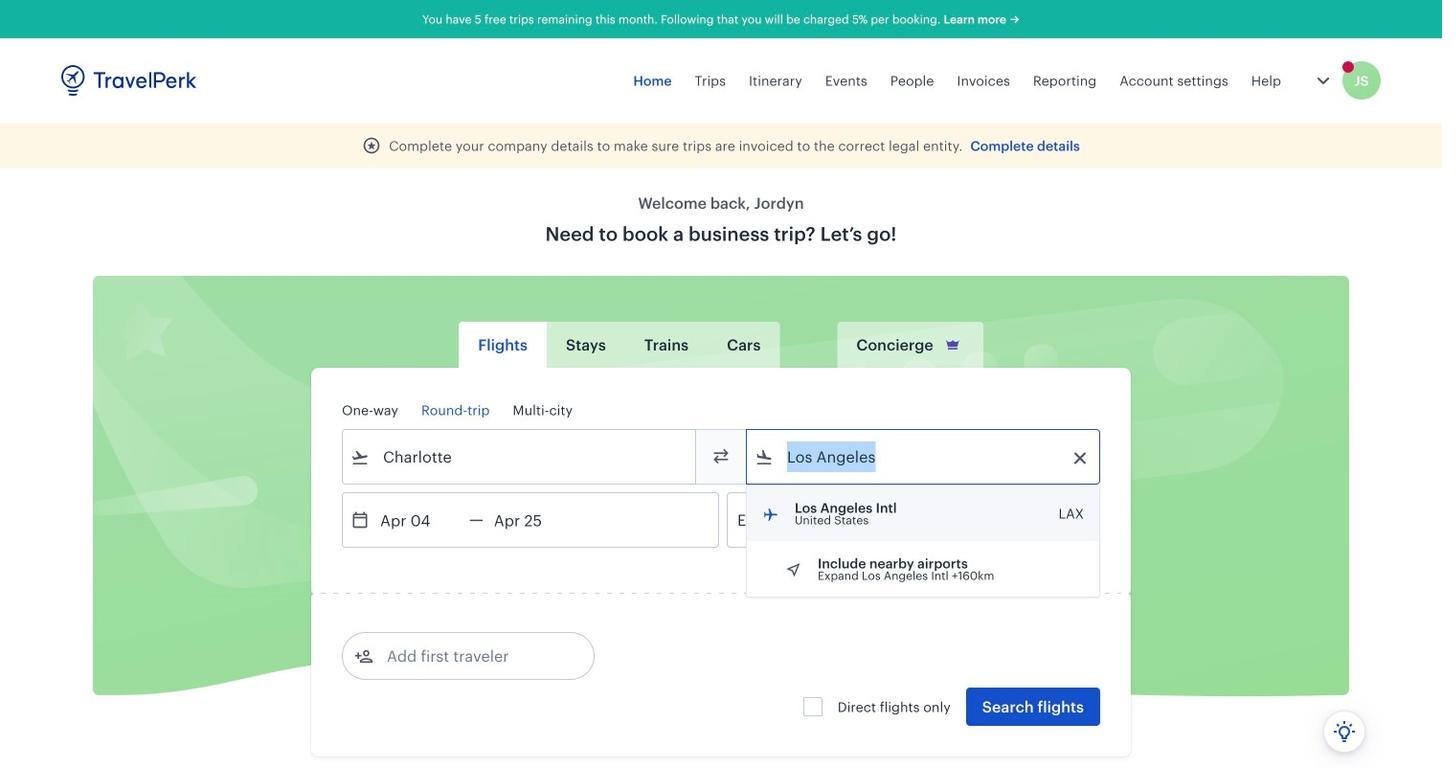 Task type: locate. For each thing, give the bounding box(es) containing it.
Add first traveler search field
[[374, 641, 573, 672]]

To search field
[[774, 442, 1075, 472]]

From search field
[[370, 442, 671, 472]]

Return text field
[[484, 493, 583, 547]]



Task type: vqa. For each thing, say whether or not it's contained in the screenshot.
To search field
yes



Task type: describe. For each thing, give the bounding box(es) containing it.
Depart text field
[[370, 493, 469, 547]]



